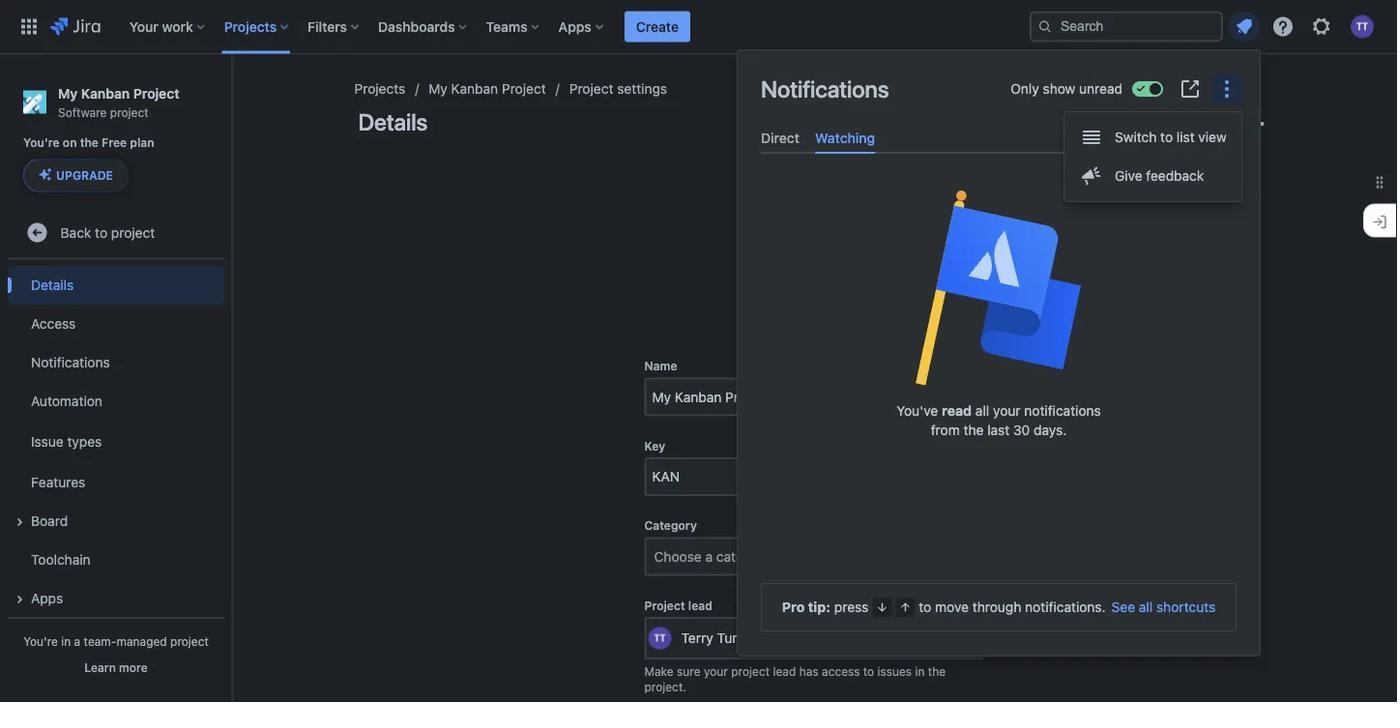Task type: describe. For each thing, give the bounding box(es) containing it.
more
[[119, 660, 148, 674]]

through
[[973, 599, 1022, 615]]

create button
[[625, 11, 690, 42]]

notifications dialog
[[738, 50, 1260, 656]]

project settings
[[569, 81, 667, 97]]

has
[[799, 664, 819, 678]]

issue
[[31, 433, 64, 449]]

more image
[[1216, 77, 1239, 101]]

projects for projects dropdown button
[[224, 18, 277, 34]]

to inside notifications dialog
[[919, 599, 932, 615]]

unread
[[1079, 81, 1123, 97]]

from
[[931, 422, 960, 438]]

managed
[[116, 634, 167, 648]]

team-
[[84, 634, 116, 648]]

learn more
[[84, 660, 148, 674]]

software
[[58, 105, 107, 119]]

open notifications in a new tab image
[[1179, 77, 1202, 101]]

switch to list view
[[1115, 129, 1227, 145]]

automation link
[[8, 381, 224, 420]]

notifications image
[[1233, 15, 1256, 38]]

dashboards
[[378, 18, 455, 34]]

only
[[1011, 81, 1039, 97]]

notifications inside dialog
[[761, 75, 889, 103]]

project up details link
[[111, 224, 155, 240]]

issue types
[[31, 433, 102, 449]]

search image
[[1038, 19, 1053, 34]]

see all shortcuts button
[[1112, 598, 1216, 617]]

give
[[1115, 168, 1143, 184]]

create
[[636, 18, 679, 34]]

apps button
[[553, 11, 611, 42]]

projects link
[[354, 77, 405, 101]]

my for my kanban project
[[429, 81, 448, 97]]

project inside my kanban project software project
[[110, 105, 149, 119]]

apps inside popup button
[[559, 18, 592, 34]]

upgrade
[[56, 169, 113, 182]]

expand image for apps
[[8, 587, 31, 610]]

days.
[[1034, 422, 1067, 438]]

settings
[[617, 81, 667, 97]]

access link
[[8, 304, 224, 343]]

projects for projects link
[[354, 81, 405, 97]]

terry
[[681, 630, 713, 646]]

project right managed
[[170, 634, 209, 648]]

category
[[716, 548, 772, 564]]

0 vertical spatial in
[[61, 634, 71, 648]]

pro tip: press
[[782, 599, 869, 615]]

give feedback button
[[1065, 157, 1242, 195]]

notifications.
[[1025, 599, 1106, 615]]

Name field
[[646, 380, 983, 414]]

0 horizontal spatial a
[[74, 634, 80, 648]]

feedback
[[1146, 168, 1204, 184]]

watching tab panel
[[753, 154, 1245, 171]]

press
[[834, 599, 869, 615]]

automation
[[31, 393, 102, 408]]

1 vertical spatial notifications
[[31, 354, 110, 370]]

primary element
[[12, 0, 1030, 54]]

board
[[31, 512, 68, 528]]

you're on the free plan
[[23, 136, 154, 150]]

turtle
[[717, 630, 753, 646]]

learn more button
[[84, 659, 148, 675]]

project up terry turtle image
[[645, 599, 685, 612]]

give feedback
[[1115, 168, 1204, 184]]

plan
[[130, 136, 154, 150]]

my kanban project link
[[429, 77, 546, 101]]

appswitcher icon image
[[17, 15, 41, 38]]

back to project
[[61, 224, 155, 240]]

terry turtle image
[[648, 627, 672, 650]]

all inside all your notifications from the last 30 days.
[[976, 403, 990, 419]]

make
[[645, 664, 674, 678]]

dashboards button
[[372, 11, 474, 42]]

banner containing your work
[[0, 0, 1397, 54]]

features link
[[8, 463, 224, 501]]

arrow down image
[[875, 600, 890, 615]]

project lead
[[645, 599, 713, 612]]

you're for you're in a team-managed project
[[23, 634, 58, 648]]

see all shortcuts
[[1112, 599, 1216, 615]]

in inside make sure your project lead has access to issues in the project.
[[915, 664, 925, 678]]

last
[[988, 422, 1010, 438]]

apps button
[[8, 579, 224, 617]]

terry turtle
[[681, 630, 753, 646]]

notifications
[[1024, 403, 1101, 419]]

choose
[[654, 548, 702, 564]]

access
[[822, 664, 860, 678]]

to move through notifications.
[[919, 599, 1106, 615]]

your
[[129, 18, 158, 34]]

teams
[[486, 18, 528, 34]]

project left settings
[[569, 81, 614, 97]]

Category text field
[[654, 547, 658, 566]]

see
[[1112, 599, 1135, 615]]

back to project link
[[8, 213, 224, 252]]

to inside make sure your project lead has access to issues in the project.
[[863, 664, 874, 678]]

sure
[[677, 664, 701, 678]]

your inside all your notifications from the last 30 days.
[[993, 403, 1021, 419]]

your profile and settings image
[[1351, 15, 1374, 38]]

pro
[[782, 599, 805, 615]]

my for my kanban project software project
[[58, 85, 78, 101]]

teams button
[[480, 11, 547, 42]]

notifications link
[[8, 343, 224, 381]]

projects button
[[218, 11, 296, 42]]

watching
[[815, 130, 875, 146]]

you've
[[897, 403, 938, 419]]

apps inside button
[[31, 590, 63, 606]]

to right back
[[95, 224, 107, 240]]



Task type: locate. For each thing, give the bounding box(es) containing it.
a right choose
[[705, 548, 713, 564]]

expand image inside apps button
[[8, 587, 31, 610]]

more image
[[1244, 112, 1267, 135]]

the right the issues
[[928, 664, 946, 678]]

your right sure
[[704, 664, 728, 678]]

0 horizontal spatial details
[[31, 277, 74, 292]]

1 horizontal spatial the
[[928, 664, 946, 678]]

my right projects link
[[429, 81, 448, 97]]

projects up sidebar navigation icon at top
[[224, 18, 277, 34]]

key
[[645, 439, 665, 453]]

project up plan
[[133, 85, 179, 101]]

project inside my kanban project software project
[[133, 85, 179, 101]]

features
[[31, 474, 85, 490]]

group containing details
[[8, 259, 224, 623]]

view
[[1199, 129, 1227, 145]]

project down primary element
[[502, 81, 546, 97]]

filters button
[[302, 11, 367, 42]]

my up software
[[58, 85, 78, 101]]

jira image
[[50, 15, 100, 38], [50, 15, 100, 38]]

tab list inside notifications dialog
[[753, 122, 1245, 154]]

apps down toolchain
[[31, 590, 63, 606]]

0 horizontal spatial the
[[80, 136, 99, 150]]

0 vertical spatial lead
[[688, 599, 713, 612]]

help image
[[1272, 15, 1295, 38]]

expand image down toolchain
[[8, 587, 31, 610]]

my kanban project software project
[[58, 85, 179, 119]]

1 horizontal spatial kanban
[[451, 81, 498, 97]]

all your notifications from the last 30 days.
[[931, 403, 1101, 438]]

sidebar navigation image
[[211, 77, 253, 116]]

0 horizontal spatial lead
[[688, 599, 713, 612]]

30
[[1013, 422, 1030, 438]]

back
[[61, 224, 91, 240]]

0 vertical spatial a
[[705, 548, 713, 564]]

group containing switch to list view
[[1065, 112, 1242, 201]]

notifications
[[761, 75, 889, 103], [31, 354, 110, 370]]

project inside make sure your project lead has access to issues in the project.
[[731, 664, 770, 678]]

0 vertical spatial all
[[976, 403, 990, 419]]

notifications up the automation at the bottom of page
[[31, 354, 110, 370]]

choose a category
[[654, 548, 772, 564]]

1 vertical spatial expand image
[[8, 587, 31, 610]]

expand image inside the board button
[[8, 510, 31, 533]]

kanban inside my kanban project software project
[[81, 85, 130, 101]]

work
[[162, 18, 193, 34]]

project up plan
[[110, 105, 149, 119]]

0 horizontal spatial apps
[[31, 590, 63, 606]]

you're for you're on the free plan
[[23, 136, 60, 150]]

1 vertical spatial your
[[704, 664, 728, 678]]

expand image down features
[[8, 510, 31, 533]]

notifications up watching
[[761, 75, 889, 103]]

details link
[[8, 265, 224, 304]]

access
[[31, 315, 76, 331]]

to right arrow up "icon" at the bottom of page
[[919, 599, 932, 615]]

kanban for my kanban project
[[451, 81, 498, 97]]

on
[[63, 136, 77, 150]]

0 horizontal spatial notifications
[[31, 354, 110, 370]]

tab list containing direct
[[753, 122, 1245, 154]]

1 vertical spatial apps
[[31, 590, 63, 606]]

the inside all your notifications from the last 30 days.
[[964, 422, 984, 438]]

1 horizontal spatial your
[[993, 403, 1021, 419]]

issue types link
[[8, 420, 224, 463]]

all inside button
[[1139, 599, 1153, 615]]

switch
[[1115, 129, 1157, 145]]

in
[[61, 634, 71, 648], [915, 664, 925, 678]]

show
[[1043, 81, 1076, 97]]

my kanban project
[[429, 81, 546, 97]]

issues
[[878, 664, 912, 678]]

arrow up image
[[898, 600, 913, 615]]

1 vertical spatial the
[[964, 422, 984, 438]]

details down projects link
[[358, 108, 428, 135]]

apps right teams dropdown button
[[559, 18, 592, 34]]

you're
[[23, 136, 60, 150], [23, 634, 58, 648]]

a left "team-"
[[74, 634, 80, 648]]

my inside my kanban project software project
[[58, 85, 78, 101]]

details up the access
[[31, 277, 74, 292]]

1 you're from the top
[[23, 136, 60, 150]]

all right "see"
[[1139, 599, 1153, 615]]

1 horizontal spatial notifications
[[761, 75, 889, 103]]

the inside make sure your project lead has access to issues in the project.
[[928, 664, 946, 678]]

to inside "button"
[[1161, 129, 1173, 145]]

kanban for my kanban project software project
[[81, 85, 130, 101]]

0 vertical spatial group
[[1065, 112, 1242, 201]]

board button
[[8, 501, 224, 540]]

upgrade button
[[24, 160, 128, 191]]

kanban up software
[[81, 85, 130, 101]]

1 vertical spatial lead
[[773, 664, 796, 678]]

in right the issues
[[915, 664, 925, 678]]

project down turtle in the bottom of the page
[[731, 664, 770, 678]]

lead inside make sure your project lead has access to issues in the project.
[[773, 664, 796, 678]]

project settings link
[[569, 77, 667, 101]]

1 vertical spatial group
[[8, 259, 224, 623]]

lead up 'terry' at the bottom
[[688, 599, 713, 612]]

1 horizontal spatial details
[[358, 108, 428, 135]]

1 vertical spatial projects
[[354, 81, 405, 97]]

0 vertical spatial details
[[358, 108, 428, 135]]

0 vertical spatial you're
[[23, 136, 60, 150]]

the left 'last'
[[964, 422, 984, 438]]

your inside make sure your project lead has access to issues in the project.
[[704, 664, 728, 678]]

all up 'last'
[[976, 403, 990, 419]]

toolchain link
[[8, 540, 224, 579]]

tab list
[[753, 122, 1245, 154]]

types
[[67, 433, 102, 449]]

1 horizontal spatial projects
[[354, 81, 405, 97]]

0 vertical spatial expand image
[[8, 510, 31, 533]]

tip:
[[808, 599, 831, 615]]

settings image
[[1310, 15, 1333, 38]]

free
[[102, 136, 127, 150]]

apps
[[559, 18, 592, 34], [31, 590, 63, 606]]

project.
[[645, 680, 686, 693]]

0 vertical spatial apps
[[559, 18, 592, 34]]

learn
[[84, 660, 116, 674]]

0 horizontal spatial my
[[58, 85, 78, 101]]

1 horizontal spatial apps
[[559, 18, 592, 34]]

projects inside dropdown button
[[224, 18, 277, 34]]

expand image for board
[[8, 510, 31, 533]]

0 vertical spatial notifications
[[761, 75, 889, 103]]

switch to list view button
[[1065, 118, 1242, 157]]

category
[[645, 519, 697, 532]]

2 you're from the top
[[23, 634, 58, 648]]

0 horizontal spatial projects
[[224, 18, 277, 34]]

your work
[[129, 18, 193, 34]]

0 horizontal spatial kanban
[[81, 85, 130, 101]]

1 vertical spatial details
[[31, 277, 74, 292]]

2 vertical spatial the
[[928, 664, 946, 678]]

projects down dashboards
[[354, 81, 405, 97]]

you've read
[[897, 403, 972, 419]]

the right on
[[80, 136, 99, 150]]

lead left 'has'
[[773, 664, 796, 678]]

toolchain
[[31, 551, 91, 567]]

2 expand image from the top
[[8, 587, 31, 610]]

filters
[[308, 18, 347, 34]]

0 vertical spatial your
[[993, 403, 1021, 419]]

1 vertical spatial all
[[1139, 599, 1153, 615]]

to left the issues
[[863, 664, 874, 678]]

0 vertical spatial the
[[80, 136, 99, 150]]

2 horizontal spatial the
[[964, 422, 984, 438]]

direct
[[761, 130, 800, 146]]

0 vertical spatial projects
[[224, 18, 277, 34]]

0 horizontal spatial all
[[976, 403, 990, 419]]

1 horizontal spatial in
[[915, 664, 925, 678]]

1 horizontal spatial my
[[429, 81, 448, 97]]

project
[[110, 105, 149, 119], [111, 224, 155, 240], [170, 634, 209, 648], [731, 664, 770, 678]]

1 horizontal spatial all
[[1139, 599, 1153, 615]]

to left list
[[1161, 129, 1173, 145]]

0 horizontal spatial group
[[8, 259, 224, 623]]

1 horizontal spatial a
[[705, 548, 713, 564]]

group
[[1065, 112, 1242, 201], [8, 259, 224, 623]]

1 expand image from the top
[[8, 510, 31, 533]]

1 vertical spatial you're
[[23, 634, 58, 648]]

project
[[502, 81, 546, 97], [569, 81, 614, 97], [133, 85, 179, 101], [645, 599, 685, 612]]

you're in a team-managed project
[[23, 634, 209, 648]]

read
[[942, 403, 972, 419]]

make sure your project lead has access to issues in the project.
[[645, 664, 946, 693]]

0 horizontal spatial your
[[704, 664, 728, 678]]

kanban down teams
[[451, 81, 498, 97]]

0 horizontal spatial in
[[61, 634, 71, 648]]

all
[[976, 403, 990, 419], [1139, 599, 1153, 615]]

banner
[[0, 0, 1397, 54]]

your up 'last'
[[993, 403, 1021, 419]]

expand image
[[8, 510, 31, 533], [8, 587, 31, 610]]

only show unread
[[1011, 81, 1123, 97]]

Search field
[[1030, 11, 1223, 42]]

Key field
[[646, 459, 983, 494]]

your work button
[[124, 11, 212, 42]]

shortcuts
[[1157, 599, 1216, 615]]

list
[[1177, 129, 1195, 145]]

1 vertical spatial a
[[74, 634, 80, 648]]

1 horizontal spatial lead
[[773, 664, 796, 678]]

a
[[705, 548, 713, 564], [74, 634, 80, 648]]

name
[[645, 359, 677, 373]]

in left "team-"
[[61, 634, 71, 648]]

you're left "team-"
[[23, 634, 58, 648]]

details
[[358, 108, 428, 135], [31, 277, 74, 292]]

1 vertical spatial in
[[915, 664, 925, 678]]

you're left on
[[23, 136, 60, 150]]

1 horizontal spatial group
[[1065, 112, 1242, 201]]

my
[[429, 81, 448, 97], [58, 85, 78, 101]]



Task type: vqa. For each thing, say whether or not it's contained in the screenshot.
The On
yes



